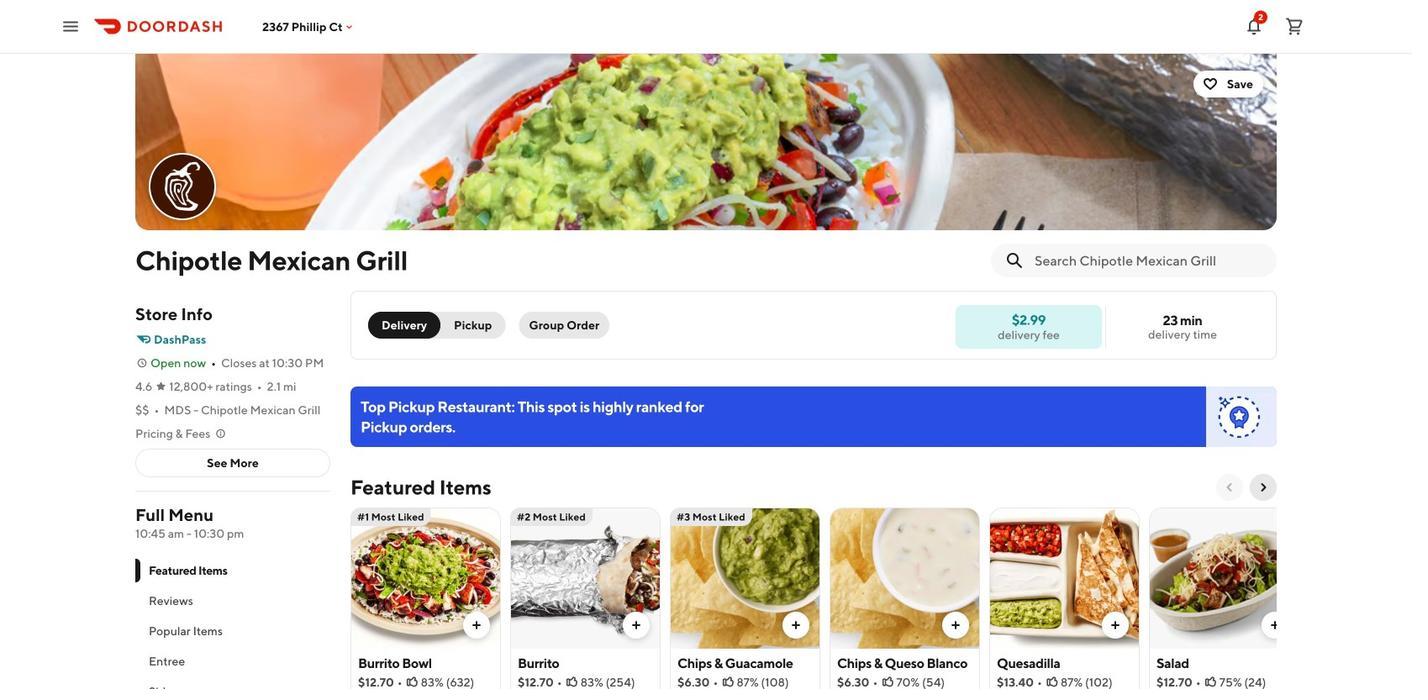 Task type: vqa. For each thing, say whether or not it's contained in the screenshot.
add to cart - $0.00 button
no



Task type: locate. For each thing, give the bounding box(es) containing it.
next button of carousel image
[[1257, 481, 1270, 494]]

None radio
[[431, 312, 506, 339]]

add item to cart image for burrito image
[[630, 619, 643, 632]]

heading
[[351, 474, 492, 501]]

1 add item to cart image from the left
[[470, 619, 483, 632]]

quesadilla image
[[990, 508, 1139, 649]]

add item to cart image for the 'burrito bowl' image at the bottom of page
[[470, 619, 483, 632]]

Item Search search field
[[1035, 251, 1264, 270]]

chipotle mexican grill image
[[135, 54, 1277, 230], [151, 155, 214, 219]]

4 add item to cart image from the left
[[1109, 619, 1123, 632]]

2 add item to cart image from the left
[[630, 619, 643, 632]]

chips & queso blanco image
[[831, 508, 980, 649]]

5 add item to cart image from the left
[[1269, 619, 1282, 632]]

salad image
[[1150, 508, 1299, 649]]

None radio
[[368, 312, 441, 339]]

burrito image
[[511, 508, 660, 649]]

add item to cart image for chips & queso blanco image
[[949, 619, 963, 632]]

3 add item to cart image from the left
[[949, 619, 963, 632]]

add item to cart image
[[470, 619, 483, 632], [630, 619, 643, 632], [949, 619, 963, 632], [1109, 619, 1123, 632], [1269, 619, 1282, 632]]

add item to cart image for salad image
[[1269, 619, 1282, 632]]



Task type: describe. For each thing, give the bounding box(es) containing it.
0 items, open order cart image
[[1285, 16, 1305, 37]]

order methods option group
[[368, 312, 506, 339]]

burrito bowl image
[[351, 508, 500, 649]]

notification bell image
[[1244, 16, 1265, 37]]

add item to cart image
[[790, 619, 803, 632]]

previous button of carousel image
[[1223, 481, 1237, 494]]

add item to cart image for quesadilla image at right bottom
[[1109, 619, 1123, 632]]

chips & guacamole image
[[671, 508, 820, 649]]

open menu image
[[61, 16, 81, 37]]



